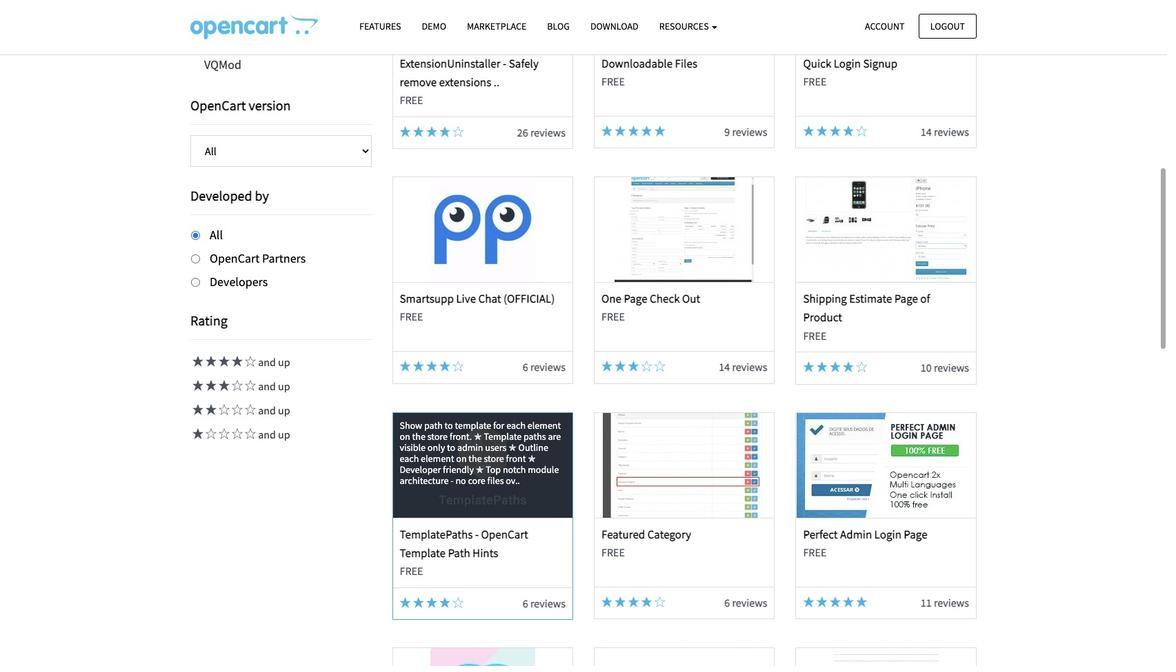 Task type: describe. For each thing, give the bounding box(es) containing it.
extensionuninstaller
[[400, 56, 501, 71]]

reviews for downloadable files
[[732, 125, 768, 138]]

0 vertical spatial each
[[507, 419, 526, 432]]

10
[[921, 361, 932, 375]]

smartsupp
[[400, 291, 454, 306]]

developed
[[190, 187, 252, 204]]

chat
[[478, 291, 501, 306]]

free inside shipping estimate page of product free
[[803, 329, 827, 343]]

core
[[468, 475, 486, 487]]

paths
[[524, 430, 546, 443]]

quick login signup image
[[797, 0, 976, 47]]

11
[[921, 596, 932, 610]]

other
[[204, 32, 234, 48]]

shipping estimate page of product link
[[803, 291, 930, 325]]

account link
[[853, 13, 917, 39]]

- inside show path to template for each element on the store front. ✯ template paths are visible only to admin users ✯ outline each element on the store front ✯ developer friendly ✯ top notch module architecture - no core files ov..
[[451, 475, 454, 487]]

4 and up link from the top
[[190, 428, 290, 442]]

shipping estimate page of product free
[[803, 291, 930, 343]]

0 horizontal spatial on
[[400, 430, 410, 443]]

logout
[[931, 20, 965, 32]]

1 horizontal spatial on
[[456, 452, 467, 465]]

1 vertical spatial store
[[484, 452, 504, 465]]

0 horizontal spatial the
[[412, 430, 426, 443]]

signup
[[863, 56, 898, 71]]

smartsupp live chat (official) link
[[400, 291, 555, 306]]

(official)
[[504, 291, 555, 306]]

admin
[[457, 441, 483, 454]]

live
[[456, 291, 476, 306]]

show
[[400, 419, 422, 432]]

and up for second the and up link from the top
[[256, 380, 290, 394]]

category
[[648, 527, 692, 542]]

and up for 3rd the and up link from the top
[[256, 404, 290, 418]]

reviews for quick login signup
[[934, 125, 969, 138]]

..
[[494, 74, 500, 90]]

reviews for featured category
[[732, 596, 768, 610]]

6 reviews for templatepaths - opencart template path hints
[[523, 597, 566, 610]]

smartsupp live chat (official) image
[[393, 177, 572, 282]]

free inside downloadable files free
[[602, 74, 625, 88]]

downloadable files image
[[595, 0, 774, 47]]

1 horizontal spatial the
[[469, 452, 482, 465]]

one page check out link
[[602, 291, 700, 306]]

perfect admin login page link
[[803, 527, 928, 542]]

perfect admin login page image
[[797, 413, 976, 518]]

reports
[[204, 8, 245, 24]]

free inside one page check out free
[[602, 310, 625, 324]]

1 vertical spatial to
[[447, 441, 455, 454]]

version
[[249, 97, 291, 114]]

features link
[[349, 14, 412, 39]]

extensionuninstaller - safely remove extensions .. link
[[400, 56, 539, 90]]

admin
[[840, 527, 872, 542]]

✯ right front
[[528, 452, 536, 465]]

featured category link
[[602, 527, 692, 542]]

- for templatepaths
[[475, 527, 479, 542]]

2 and from the top
[[258, 380, 276, 394]]

0 horizontal spatial store
[[427, 430, 448, 443]]

featured category image
[[595, 413, 774, 518]]

show path to template for each element on the store front. ✯ template paths are visible only to admin users ✯ outline each element on the store front ✯ developer friendly ✯ top notch module architecture - no core files ov..
[[400, 419, 561, 487]]

users
[[485, 441, 507, 454]]

featured category free
[[602, 527, 692, 560]]

and up for fourth the and up link from the bottom of the page
[[256, 356, 290, 369]]

architecture
[[400, 475, 449, 487]]

featured
[[602, 527, 645, 542]]

10 reviews
[[921, 361, 969, 375]]

page inside one page check out free
[[624, 291, 648, 306]]

9 reviews
[[725, 125, 768, 138]]

of
[[921, 291, 930, 306]]

front.
[[450, 430, 472, 443]]

1 vertical spatial element
[[421, 452, 454, 465]]

account
[[865, 20, 905, 32]]

free inside perfect admin login page free
[[803, 546, 827, 560]]

6 for featured category
[[725, 596, 730, 610]]

downloadable files free
[[602, 56, 698, 88]]

ov..
[[506, 475, 520, 487]]

other extensions image
[[190, 14, 318, 39]]

developers
[[210, 274, 268, 289]]

demo link
[[412, 14, 457, 39]]

perfect admin login page free
[[803, 527, 928, 560]]

blog
[[547, 20, 570, 32]]

4 and from the top
[[258, 428, 276, 442]]

partners
[[262, 250, 306, 266]]

marketplace
[[467, 20, 527, 32]]

0 horizontal spatial each
[[400, 452, 419, 465]]

rating
[[190, 312, 228, 329]]

smartsupp live chat (official) free
[[400, 291, 555, 324]]

safely
[[509, 56, 539, 71]]

[ocmod] product currency choiсe image
[[797, 649, 976, 666]]

reviews for extensionuninstaller - safely remove extensions ..
[[531, 125, 566, 139]]

developer
[[400, 463, 441, 476]]

3 and up link from the top
[[190, 404, 290, 418]]

developed by
[[190, 187, 269, 204]]

reviews for templatepaths - opencart template path hints
[[531, 597, 566, 610]]

front
[[506, 452, 526, 465]]

are
[[548, 430, 561, 443]]

reviews for one page check out
[[732, 360, 768, 374]]

files
[[487, 475, 504, 487]]

estimate
[[849, 291, 892, 306]]

blog link
[[537, 14, 580, 39]]

extensionuninstaller - safely remove extensions .. image
[[393, 0, 572, 47]]

no
[[456, 475, 466, 487]]

14 reviews for quick login signup
[[921, 125, 969, 138]]

path
[[424, 419, 443, 432]]

26 reviews
[[517, 125, 566, 139]]

check
[[650, 291, 680, 306]]

6 reviews for featured category
[[725, 596, 768, 610]]

templatepaths - opencart template path hints image
[[393, 413, 572, 518]]

product
[[803, 310, 842, 325]]

reviews for smartsupp live chat (official)
[[531, 360, 566, 374]]

login inside perfect admin login page free
[[875, 527, 902, 542]]

14 for one page check out
[[719, 360, 730, 374]]

templatepaths - opencart template path hints free
[[400, 527, 528, 578]]

up for 3rd the and up link from the top
[[278, 404, 290, 418]]

✯ left top
[[476, 463, 484, 476]]

quick login signup free
[[803, 56, 898, 88]]

templatepaths - opencart template path hints link
[[400, 527, 528, 561]]



Task type: vqa. For each thing, say whether or not it's contained in the screenshot.


Task type: locate. For each thing, give the bounding box(es) containing it.
all
[[210, 227, 223, 243]]

on
[[400, 430, 410, 443], [456, 452, 467, 465]]

opencart down vqmod
[[190, 97, 246, 114]]

each right for
[[507, 419, 526, 432]]

quick login signup link
[[803, 56, 898, 71]]

friendly
[[443, 463, 474, 476]]

marketplace link
[[457, 14, 537, 39]]

template
[[455, 419, 491, 432]]

0 vertical spatial store
[[427, 430, 448, 443]]

0 vertical spatial element
[[528, 419, 561, 432]]

14 reviews
[[921, 125, 969, 138], [719, 360, 768, 374]]

page
[[624, 291, 648, 306], [895, 291, 918, 306], [904, 527, 928, 542]]

0 horizontal spatial element
[[421, 452, 454, 465]]

2 and up from the top
[[256, 380, 290, 394]]

the
[[412, 430, 426, 443], [469, 452, 482, 465]]

None radio
[[191, 231, 200, 240]]

template
[[484, 430, 522, 443], [400, 546, 446, 561]]

path
[[448, 546, 470, 561]]

template down 'templatepaths'
[[400, 546, 446, 561]]

opencart partners
[[210, 250, 306, 266]]

6 for templatepaths - opencart template path hints
[[523, 597, 528, 610]]

logout link
[[919, 13, 977, 39]]

perfect
[[803, 527, 838, 542]]

- inside templatepaths - opencart template path hints free
[[475, 527, 479, 542]]

free down one
[[602, 310, 625, 324]]

3 up from the top
[[278, 404, 290, 418]]

14 reviews for one page check out
[[719, 360, 768, 374]]

1 vertical spatial each
[[400, 452, 419, 465]]

None radio
[[191, 254, 200, 263], [191, 278, 200, 287], [191, 254, 200, 263], [191, 278, 200, 287]]

free down perfect
[[803, 546, 827, 560]]

module
[[528, 463, 559, 476]]

element up outline
[[528, 419, 561, 432]]

1 horizontal spatial element
[[528, 419, 561, 432]]

0 horizontal spatial login
[[834, 56, 861, 71]]

-
[[503, 56, 507, 71], [451, 475, 454, 487], [475, 527, 479, 542]]

4 and up from the top
[[256, 428, 290, 442]]

hints
[[473, 546, 498, 561]]

on left "path"
[[400, 430, 410, 443]]

0 vertical spatial template
[[484, 430, 522, 443]]

0 vertical spatial 14
[[921, 125, 932, 138]]

1 vertical spatial opencart
[[210, 250, 260, 266]]

free down smartsupp
[[400, 310, 423, 324]]

login
[[834, 56, 861, 71], [875, 527, 902, 542]]

1 horizontal spatial 14 reviews
[[921, 125, 969, 138]]

free
[[602, 74, 625, 88], [803, 74, 827, 88], [400, 93, 423, 107], [400, 310, 423, 324], [602, 310, 625, 324], [803, 329, 827, 343], [602, 546, 625, 560], [803, 546, 827, 560], [400, 564, 423, 578]]

free down 'templatepaths'
[[400, 564, 423, 578]]

livesearch lite image
[[595, 649, 774, 666]]

to right "path"
[[445, 419, 453, 432]]

6 reviews
[[523, 360, 566, 374], [725, 596, 768, 610], [523, 597, 566, 610]]

up for fourth the and up link from the bottom of the page
[[278, 356, 290, 369]]

files
[[675, 56, 698, 71]]

download link
[[580, 14, 649, 39]]

and up link
[[190, 356, 290, 369], [190, 380, 290, 394], [190, 404, 290, 418], [190, 428, 290, 442]]

opencart inside templatepaths - opencart template path hints free
[[481, 527, 528, 542]]

on up "no"
[[456, 452, 467, 465]]

free inside featured category free
[[602, 546, 625, 560]]

0 vertical spatial login
[[834, 56, 861, 71]]

free inside quick login signup free
[[803, 74, 827, 88]]

9
[[725, 125, 730, 138]]

free inside smartsupp live chat (official) free
[[400, 310, 423, 324]]

and up for 4th the and up link
[[256, 428, 290, 442]]

6
[[523, 360, 528, 374], [725, 596, 730, 610], [523, 597, 528, 610]]

opencart up hints
[[481, 527, 528, 542]]

1 vertical spatial the
[[469, 452, 482, 465]]

26
[[517, 125, 528, 139]]

one page check out image
[[595, 177, 774, 282]]

up
[[278, 356, 290, 369], [278, 380, 290, 394], [278, 404, 290, 418], [278, 428, 290, 442]]

- inside extensionuninstaller - safely remove extensions .. free
[[503, 56, 507, 71]]

0 horizontal spatial 14 reviews
[[719, 360, 768, 374]]

2 up from the top
[[278, 380, 290, 394]]

opencart version
[[190, 97, 291, 114]]

vqmod
[[204, 57, 241, 72]]

2 horizontal spatial -
[[503, 56, 507, 71]]

1 horizontal spatial -
[[475, 527, 479, 542]]

reviews
[[732, 125, 768, 138], [934, 125, 969, 138], [531, 125, 566, 139], [531, 360, 566, 374], [732, 360, 768, 374], [934, 361, 969, 375], [732, 596, 768, 610], [934, 596, 969, 610], [531, 597, 566, 610]]

star light o image
[[856, 125, 867, 136], [655, 361, 666, 372], [856, 362, 867, 373], [230, 380, 243, 391], [243, 380, 256, 391], [243, 405, 256, 416], [204, 429, 217, 440], [217, 429, 230, 440], [243, 429, 256, 440], [655, 597, 666, 608]]

- left "no"
[[451, 475, 454, 487]]

template inside show path to template for each element on the store front. ✯ template paths are visible only to admin users ✯ outline each element on the store front ✯ developer friendly ✯ top notch module architecture - no core files ov..
[[484, 430, 522, 443]]

by
[[255, 187, 269, 204]]

download
[[591, 20, 639, 32]]

downloadable files link
[[602, 56, 698, 71]]

star light image
[[830, 125, 841, 136], [413, 126, 424, 137], [426, 126, 437, 137], [440, 126, 451, 137], [230, 356, 243, 367], [400, 361, 411, 372], [413, 361, 424, 372], [426, 361, 437, 372], [803, 362, 814, 373], [843, 362, 854, 373], [204, 380, 217, 391], [217, 380, 230, 391], [190, 405, 204, 416], [204, 405, 217, 416], [602, 597, 613, 608], [628, 597, 639, 608], [400, 597, 411, 608], [413, 597, 424, 608], [426, 597, 437, 608]]

1 horizontal spatial store
[[484, 452, 504, 465]]

template up front
[[484, 430, 522, 443]]

element
[[528, 419, 561, 432], [421, 452, 454, 465]]

one page check out free
[[602, 291, 700, 324]]

outline
[[519, 441, 548, 454]]

one
[[602, 291, 622, 306]]

1 and up from the top
[[256, 356, 290, 369]]

6 reviews for smartsupp live chat (official)
[[523, 360, 566, 374]]

- left the safely
[[503, 56, 507, 71]]

templatepaths
[[400, 527, 473, 542]]

free inside templatepaths - opencart template path hints free
[[400, 564, 423, 578]]

free down product
[[803, 329, 827, 343]]

shipping
[[803, 291, 847, 306]]

3 and from the top
[[258, 404, 276, 418]]

0 vertical spatial 14 reviews
[[921, 125, 969, 138]]

free down downloadable
[[602, 74, 625, 88]]

11 reviews
[[921, 596, 969, 610]]

1 vertical spatial 14 reviews
[[719, 360, 768, 374]]

2 vertical spatial opencart
[[481, 527, 528, 542]]

visible
[[400, 441, 426, 454]]

0 vertical spatial the
[[412, 430, 426, 443]]

14 for quick login signup
[[921, 125, 932, 138]]

extensionuninstaller - safely remove extensions .. free
[[400, 56, 539, 107]]

1 horizontal spatial template
[[484, 430, 522, 443]]

page right one
[[624, 291, 648, 306]]

opencart for opencart partners
[[210, 250, 260, 266]]

for
[[493, 419, 505, 432]]

resources link
[[649, 14, 728, 39]]

chatra — live chat, chatbot + cart saver image
[[393, 649, 572, 666]]

opencart for opencart version
[[190, 97, 246, 114]]

page inside shipping estimate page of product free
[[895, 291, 918, 306]]

quick
[[803, 56, 832, 71]]

vqmod link
[[190, 52, 372, 77]]

1 vertical spatial template
[[400, 546, 446, 561]]

1 horizontal spatial each
[[507, 419, 526, 432]]

and
[[258, 356, 276, 369], [258, 380, 276, 394], [258, 404, 276, 418], [258, 428, 276, 442]]

0 vertical spatial to
[[445, 419, 453, 432]]

✯ right users
[[509, 441, 517, 454]]

3 and up from the top
[[256, 404, 290, 418]]

free down featured
[[602, 546, 625, 560]]

login right admin
[[875, 527, 902, 542]]

1 vertical spatial login
[[875, 527, 902, 542]]

login inside quick login signup free
[[834, 56, 861, 71]]

login right quick
[[834, 56, 861, 71]]

reviews for shipping estimate page of product
[[934, 361, 969, 375]]

demo
[[422, 20, 446, 32]]

show path to template for each element on the store front. ✯ template paths are visible only to admin users ✯ outline each element on the store front ✯ developer friendly ✯ top notch module architecture - no core files ov.. link
[[393, 413, 573, 518]]

downloadable
[[602, 56, 673, 71]]

element up architecture
[[421, 452, 454, 465]]

page inside perfect admin login page free
[[904, 527, 928, 542]]

reviews for perfect admin login page
[[934, 596, 969, 610]]

star light o image
[[453, 126, 464, 137], [243, 356, 256, 367], [453, 361, 464, 372], [641, 361, 652, 372], [217, 405, 230, 416], [230, 405, 243, 416], [230, 429, 243, 440], [453, 597, 464, 608]]

top
[[486, 463, 501, 476]]

free down quick
[[803, 74, 827, 88]]

0 vertical spatial -
[[503, 56, 507, 71]]

1 vertical spatial -
[[451, 475, 454, 487]]

1 horizontal spatial login
[[875, 527, 902, 542]]

- up hints
[[475, 527, 479, 542]]

out
[[682, 291, 700, 306]]

up for 4th the and up link
[[278, 428, 290, 442]]

page left of on the top of the page
[[895, 291, 918, 306]]

6 for smartsupp live chat (official)
[[523, 360, 528, 374]]

notch
[[503, 463, 526, 476]]

to right the only
[[447, 441, 455, 454]]

free inside extensionuninstaller - safely remove extensions .. free
[[400, 93, 423, 107]]

0 horizontal spatial 14
[[719, 360, 730, 374]]

2 and up link from the top
[[190, 380, 290, 394]]

extensions
[[439, 74, 491, 90]]

and up
[[256, 356, 290, 369], [256, 380, 290, 394], [256, 404, 290, 418], [256, 428, 290, 442]]

✯ right front.
[[474, 430, 482, 443]]

template inside templatepaths - opencart template path hints free
[[400, 546, 446, 561]]

4 up from the top
[[278, 428, 290, 442]]

0 horizontal spatial -
[[451, 475, 454, 487]]

each up architecture
[[400, 452, 419, 465]]

0 horizontal spatial template
[[400, 546, 446, 561]]

1 up from the top
[[278, 356, 290, 369]]

- for extensionuninstaller
[[503, 56, 507, 71]]

shipping estimate page of product image
[[797, 177, 976, 282]]

14
[[921, 125, 932, 138], [719, 360, 730, 374]]

features
[[359, 20, 401, 32]]

0 vertical spatial on
[[400, 430, 410, 443]]

each
[[507, 419, 526, 432], [400, 452, 419, 465]]

0 vertical spatial opencart
[[190, 97, 246, 114]]

1 and up link from the top
[[190, 356, 290, 369]]

page right admin
[[904, 527, 928, 542]]

1 horizontal spatial 14
[[921, 125, 932, 138]]

1 vertical spatial 14
[[719, 360, 730, 374]]

up for second the and up link from the top
[[278, 380, 290, 394]]

free down remove
[[400, 93, 423, 107]]

1 vertical spatial on
[[456, 452, 467, 465]]

1 and from the top
[[258, 356, 276, 369]]

reports link
[[190, 4, 372, 28]]

resources
[[659, 20, 711, 32]]

opencart up developers
[[210, 250, 260, 266]]

2 vertical spatial -
[[475, 527, 479, 542]]

star light image
[[602, 125, 613, 136], [615, 125, 626, 136], [628, 125, 639, 136], [641, 125, 652, 136], [655, 125, 666, 136], [803, 125, 814, 136], [817, 125, 828, 136], [843, 125, 854, 136], [400, 126, 411, 137], [190, 356, 204, 367], [204, 356, 217, 367], [217, 356, 230, 367], [440, 361, 451, 372], [602, 361, 613, 372], [615, 361, 626, 372], [628, 361, 639, 372], [817, 362, 828, 373], [830, 362, 841, 373], [190, 380, 204, 391], [190, 429, 204, 440], [615, 597, 626, 608], [641, 597, 652, 608], [803, 597, 814, 608], [817, 597, 828, 608], [830, 597, 841, 608], [843, 597, 854, 608], [856, 597, 867, 608], [440, 597, 451, 608]]

only
[[428, 441, 445, 454]]



